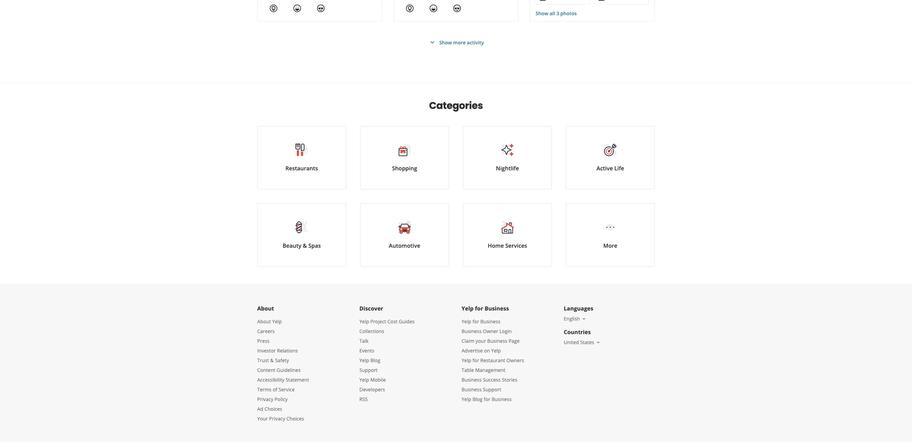Task type: locate. For each thing, give the bounding box(es) containing it.
collections
[[359, 329, 384, 335]]

privacy
[[257, 397, 273, 403], [269, 416, 285, 423]]

0 vertical spatial 16 chevron down v2 image
[[581, 317, 587, 322]]

support inside "yelp for business business owner login claim your business page advertise on yelp yelp for restaurant owners table management business success stories business support yelp blog for business"
[[483, 387, 501, 394]]

show
[[536, 10, 548, 17], [439, 39, 452, 46]]

management
[[475, 367, 505, 374]]

about up careers
[[257, 319, 271, 325]]

choices down policy
[[286, 416, 304, 423]]

0 horizontal spatial choices
[[265, 406, 282, 413]]

cost
[[388, 319, 398, 325]]

blog
[[370, 358, 380, 364], [473, 397, 483, 403]]

1 vertical spatial about
[[257, 319, 271, 325]]

yelp for business business owner login claim your business page advertise on yelp yelp for restaurant owners table management business success stories business support yelp blog for business
[[462, 319, 524, 403]]

0 horizontal spatial 24 cool v2 image
[[317, 4, 325, 12]]

24 funny v2 image
[[293, 4, 301, 12]]

nightlife link
[[463, 126, 552, 190]]

privacy down terms
[[257, 397, 273, 403]]

& inside about yelp careers press investor relations trust & safety content guidelines accessibility statement terms of service privacy policy ad choices your privacy choices
[[270, 358, 274, 364]]

for
[[475, 305, 483, 313], [473, 319, 479, 325], [473, 358, 479, 364], [484, 397, 490, 403]]

show for show more activity
[[439, 39, 452, 46]]

support down yelp blog link
[[359, 367, 378, 374]]

1 horizontal spatial &
[[303, 242, 307, 250]]

developers link
[[359, 387, 385, 394]]

on
[[484, 348, 490, 355]]

table management link
[[462, 367, 505, 374]]

login
[[500, 329, 512, 335]]

for up business owner login link
[[473, 319, 479, 325]]

advertise
[[462, 348, 483, 355]]

0 vertical spatial show
[[536, 10, 548, 17]]

english
[[564, 316, 580, 323]]

support link
[[359, 367, 378, 374]]

show left all
[[536, 10, 548, 17]]

1 horizontal spatial like feed item image
[[598, 0, 607, 1]]

business down owner at the bottom right of page
[[487, 338, 507, 345]]

category navigation section navigation
[[250, 83, 662, 284]]

yelp for business
[[462, 305, 509, 313]]

1 horizontal spatial 24 cool v2 image
[[453, 4, 461, 12]]

statement
[[286, 377, 309, 384]]

24 cool v2 image right 24 funny v2 image
[[317, 4, 325, 12]]

1 vertical spatial privacy
[[269, 416, 285, 423]]

3
[[556, 10, 559, 17]]

show all 3 photos
[[536, 10, 577, 17]]

0 horizontal spatial like feed item image
[[540, 0, 548, 1]]

about up about yelp link
[[257, 305, 274, 313]]

0 vertical spatial about
[[257, 305, 274, 313]]

privacy policy link
[[257, 397, 288, 403]]

nightlife
[[496, 165, 519, 172]]

0 vertical spatial support
[[359, 367, 378, 374]]

0 vertical spatial blog
[[370, 358, 380, 364]]

collections link
[[359, 329, 384, 335]]

business up 'yelp for business' link
[[485, 305, 509, 313]]

talk link
[[359, 338, 369, 345]]

16 chevron down v2 image right states
[[596, 340, 601, 346]]

2 about from the top
[[257, 319, 271, 325]]

relations
[[277, 348, 298, 355]]

business down table
[[462, 377, 482, 384]]

show inside dropdown button
[[536, 10, 548, 17]]

1 vertical spatial choices
[[286, 416, 304, 423]]

yelp up "collections"
[[359, 319, 369, 325]]

24 cool v2 image for 24 funny v2 image
[[317, 4, 325, 12]]

& left spas
[[303, 242, 307, 250]]

service
[[279, 387, 295, 394]]

1 horizontal spatial support
[[483, 387, 501, 394]]

explore recent activity section section
[[252, 0, 661, 83]]

& right trust
[[270, 358, 274, 364]]

24 cool v2 image
[[317, 4, 325, 12], [453, 4, 461, 12]]

home services link
[[463, 204, 552, 267]]

support inside yelp project cost guides collections talk events yelp blog support yelp mobile developers rss
[[359, 367, 378, 374]]

united states button
[[564, 340, 601, 346]]

trust & safety link
[[257, 358, 289, 364]]

24 cool v2 image right 24 funny v2 icon
[[453, 4, 461, 12]]

privacy down 'ad choices' link
[[269, 416, 285, 423]]

countries
[[564, 329, 591, 337]]

for down advertise
[[473, 358, 479, 364]]

business
[[485, 305, 509, 313], [480, 319, 500, 325], [462, 329, 482, 335], [487, 338, 507, 345], [462, 377, 482, 384], [462, 387, 482, 394], [492, 397, 512, 403]]

business owner login link
[[462, 329, 512, 335]]

show right 24 chevron down v2 icon on the left top of the page
[[439, 39, 452, 46]]

yelp
[[462, 305, 474, 313], [272, 319, 282, 325], [359, 319, 369, 325], [462, 319, 471, 325], [491, 348, 501, 355], [359, 358, 369, 364], [462, 358, 471, 364], [359, 377, 369, 384], [462, 397, 471, 403]]

support down success
[[483, 387, 501, 394]]

shopping link
[[360, 126, 449, 190]]

1 horizontal spatial blog
[[473, 397, 483, 403]]

business support link
[[462, 387, 501, 394]]

states
[[580, 340, 594, 346]]

yelp right on
[[491, 348, 501, 355]]

activity
[[467, 39, 484, 46]]

careers
[[257, 329, 275, 335]]

0 horizontal spatial blog
[[370, 358, 380, 364]]

your
[[476, 338, 486, 345]]

1 vertical spatial blog
[[473, 397, 483, 403]]

2 24 cool v2 image from the left
[[453, 4, 461, 12]]

1 vertical spatial show
[[439, 39, 452, 46]]

owners
[[507, 358, 524, 364]]

discover
[[359, 305, 383, 313]]

show more activity button
[[428, 38, 484, 47]]

yelp up careers
[[272, 319, 282, 325]]

0 horizontal spatial 16 chevron down v2 image
[[581, 317, 587, 322]]

english button
[[564, 316, 587, 323]]

show inside button
[[439, 39, 452, 46]]

about inside about yelp careers press investor relations trust & safety content guidelines accessibility statement terms of service privacy policy ad choices your privacy choices
[[257, 319, 271, 325]]

1 vertical spatial support
[[483, 387, 501, 394]]

0 horizontal spatial support
[[359, 367, 378, 374]]

events
[[359, 348, 374, 355]]

1 vertical spatial &
[[270, 358, 274, 364]]

1 about from the top
[[257, 305, 274, 313]]

0 vertical spatial choices
[[265, 406, 282, 413]]

safety
[[275, 358, 289, 364]]

0 horizontal spatial show
[[439, 39, 452, 46]]

1 horizontal spatial 16 chevron down v2 image
[[596, 340, 601, 346]]

terms
[[257, 387, 272, 394]]

spas
[[308, 242, 321, 250]]

blog down the business support link
[[473, 397, 483, 403]]

24 useful v2 image
[[269, 4, 278, 12]]

like feed item image
[[540, 0, 548, 1], [598, 0, 607, 1]]

active life
[[597, 165, 624, 172]]

content
[[257, 367, 275, 374]]

&
[[303, 242, 307, 250], [270, 358, 274, 364]]

ad
[[257, 406, 263, 413]]

0 vertical spatial &
[[303, 242, 307, 250]]

mobile
[[370, 377, 386, 384]]

stories
[[502, 377, 518, 384]]

beauty
[[283, 242, 301, 250]]

blog inside "yelp for business business owner login claim your business page advertise on yelp yelp for restaurant owners table management business success stories business support yelp blog for business"
[[473, 397, 483, 403]]

yelp for business link
[[462, 319, 500, 325]]

24 useful v2 image
[[406, 4, 414, 12]]

1 vertical spatial 16 chevron down v2 image
[[596, 340, 601, 346]]

1 24 cool v2 image from the left
[[317, 4, 325, 12]]

services
[[505, 242, 527, 250]]

trust
[[257, 358, 269, 364]]

united
[[564, 340, 579, 346]]

your privacy choices link
[[257, 416, 304, 423]]

16 chevron down v2 image down languages
[[581, 317, 587, 322]]

choices down the privacy policy link
[[265, 406, 282, 413]]

ad choices link
[[257, 406, 282, 413]]

blog up the support link
[[370, 358, 380, 364]]

16 chevron down v2 image inside english dropdown button
[[581, 317, 587, 322]]

1 horizontal spatial choices
[[286, 416, 304, 423]]

about
[[257, 305, 274, 313], [257, 319, 271, 325]]

16 chevron down v2 image inside united states popup button
[[596, 340, 601, 346]]

1 horizontal spatial show
[[536, 10, 548, 17]]

0 horizontal spatial &
[[270, 358, 274, 364]]

yelp blog link
[[359, 358, 380, 364]]

24 chevron down v2 image
[[428, 38, 436, 47]]

16 chevron down v2 image
[[581, 317, 587, 322], [596, 340, 601, 346]]

restaurant
[[480, 358, 505, 364]]

business up claim
[[462, 329, 482, 335]]



Task type: vqa. For each thing, say whether or not it's contained in the screenshot.
'health'
no



Task type: describe. For each thing, give the bounding box(es) containing it.
owner
[[483, 329, 498, 335]]

show all 3 photos button
[[536, 10, 577, 17]]

yelp up 'yelp for business' link
[[462, 305, 474, 313]]

yelp up claim
[[462, 319, 471, 325]]

yelp inside about yelp careers press investor relations trust & safety content guidelines accessibility statement terms of service privacy policy ad choices your privacy choices
[[272, 319, 282, 325]]

all
[[550, 10, 555, 17]]

business up yelp blog for business link
[[462, 387, 482, 394]]

16 chevron down v2 image for countries
[[596, 340, 601, 346]]

blog inside yelp project cost guides collections talk events yelp blog support yelp mobile developers rss
[[370, 358, 380, 364]]

24 funny v2 image
[[429, 4, 438, 12]]

restaurants link
[[257, 126, 346, 190]]

yelp project cost guides link
[[359, 319, 415, 325]]

yelp down the support link
[[359, 377, 369, 384]]

& inside category navigation section navigation
[[303, 242, 307, 250]]

show for show all 3 photos
[[536, 10, 548, 17]]

about yelp careers press investor relations trust & safety content guidelines accessibility statement terms of service privacy policy ad choices your privacy choices
[[257, 319, 309, 423]]

more link
[[566, 204, 655, 267]]

united states
[[564, 340, 594, 346]]

table
[[462, 367, 474, 374]]

advertise on yelp link
[[462, 348, 501, 355]]

for up 'yelp for business' link
[[475, 305, 483, 313]]

your
[[257, 416, 268, 423]]

0 vertical spatial privacy
[[257, 397, 273, 403]]

automotive
[[389, 242, 420, 250]]

shopping
[[392, 165, 417, 172]]

yelp down events 'link'
[[359, 358, 369, 364]]

success
[[483, 377, 501, 384]]

guides
[[399, 319, 415, 325]]

beauty & spas link
[[257, 204, 346, 267]]

yelp for restaurant owners link
[[462, 358, 524, 364]]

terms of service link
[[257, 387, 295, 394]]

home services
[[488, 242, 527, 250]]

16 chevron down v2 image for languages
[[581, 317, 587, 322]]

home
[[488, 242, 504, 250]]

press
[[257, 338, 270, 345]]

more
[[603, 242, 618, 250]]

active
[[597, 165, 613, 172]]

yelp project cost guides collections talk events yelp blog support yelp mobile developers rss
[[359, 319, 415, 403]]

24 cool v2 image for 24 funny v2 icon
[[453, 4, 461, 12]]

rss link
[[359, 397, 368, 403]]

of
[[273, 387, 277, 394]]

1 like feed item image from the left
[[540, 0, 548, 1]]

about for about
[[257, 305, 274, 313]]

accessibility statement link
[[257, 377, 309, 384]]

project
[[370, 319, 386, 325]]

yelp blog for business link
[[462, 397, 512, 403]]

accessibility
[[257, 377, 284, 384]]

more
[[453, 39, 466, 46]]

languages
[[564, 305, 593, 313]]

business success stories link
[[462, 377, 518, 384]]

developers
[[359, 387, 385, 394]]

content guidelines link
[[257, 367, 301, 374]]

business up owner at the bottom right of page
[[480, 319, 500, 325]]

press link
[[257, 338, 270, 345]]

business down stories
[[492, 397, 512, 403]]

guidelines
[[277, 367, 301, 374]]

categories
[[429, 99, 483, 113]]

yelp down the business support link
[[462, 397, 471, 403]]

rss
[[359, 397, 368, 403]]

yelp up table
[[462, 358, 471, 364]]

2 like feed item image from the left
[[598, 0, 607, 1]]

claim
[[462, 338, 474, 345]]

active life link
[[566, 126, 655, 190]]

about for about yelp careers press investor relations trust & safety content guidelines accessibility statement terms of service privacy policy ad choices your privacy choices
[[257, 319, 271, 325]]

photos
[[561, 10, 577, 17]]

show more activity
[[439, 39, 484, 46]]

beauty & spas
[[283, 242, 321, 250]]

restaurants
[[286, 165, 318, 172]]

investor relations link
[[257, 348, 298, 355]]

talk
[[359, 338, 369, 345]]

about yelp link
[[257, 319, 282, 325]]

page
[[509, 338, 520, 345]]

yelp mobile link
[[359, 377, 386, 384]]

policy
[[275, 397, 288, 403]]

claim your business page link
[[462, 338, 520, 345]]

automotive link
[[360, 204, 449, 267]]

careers link
[[257, 329, 275, 335]]

for down the business support link
[[484, 397, 490, 403]]



